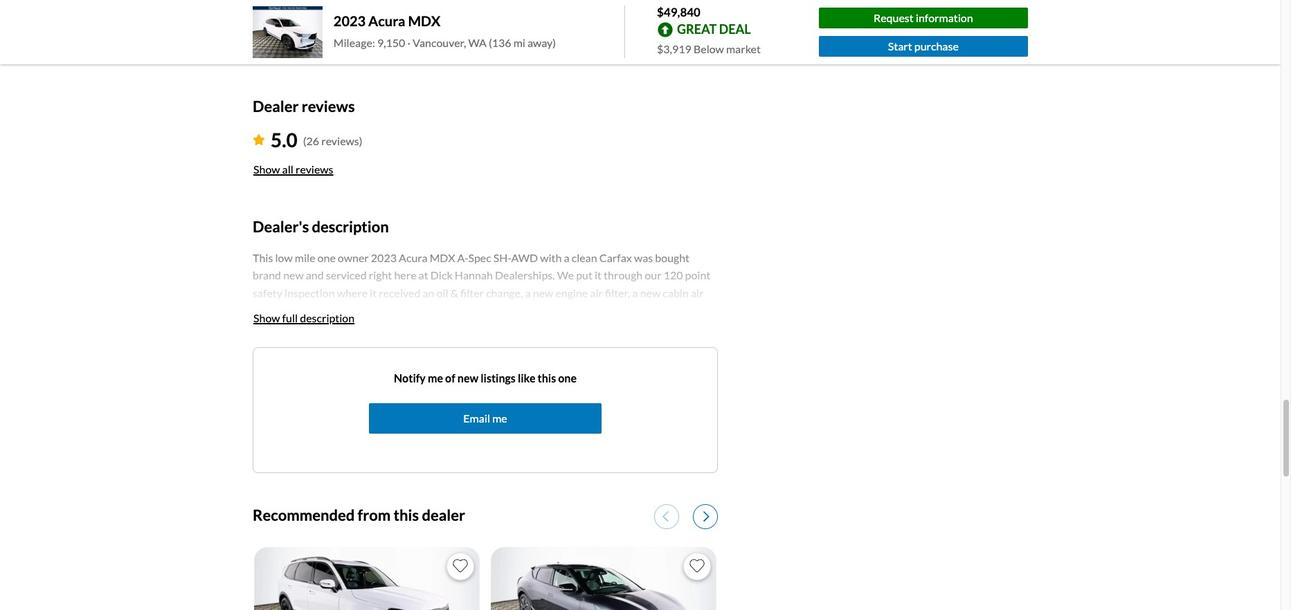 Task type: locate. For each thing, give the bounding box(es) containing it.
away)
[[528, 36, 556, 49]]

description inside button
[[300, 311, 355, 324]]

1 vertical spatial at
[[625, 304, 635, 317]]

1 horizontal spatial with
[[661, 304, 683, 317]]

1 horizontal spatial dealer
[[333, 10, 366, 23]]

received
[[379, 287, 421, 300]]

0 horizontal spatial mile
[[410, 340, 432, 353]]

this low mile one owner 2023 acura mdx a-spec sh-awd with a clean carfax was bought brand new and serviced right here at dick hannah dealerships. we put it through our 120 point safety inspection where it received an oil & filter change, a new engine air filter, a new cabin air filter, new wiper blades and a complete detail.*  no tax to oregon buyers.*  feel at ease with dick hannah's peace of mind program which includes a 5 day exchange, 12 month 12,000 mile wear guarantee and a 3 month/3,000 mile powertrain warranty. speak to a dick hannah representative for more details.*  http://www.realdeal.com/ additional information
[[253, 251, 714, 388]]

2023 up "mileage:"
[[334, 13, 366, 29]]

1 horizontal spatial filter,
[[605, 287, 630, 300]]

buyers.*
[[562, 304, 600, 317]]

1 horizontal spatial air
[[691, 287, 704, 300]]

to down 12 on the bottom of the page
[[572, 340, 583, 353]]

star image
[[253, 134, 265, 146]]

oregon
[[523, 304, 560, 317]]

with down cabin
[[661, 304, 683, 317]]

1 vertical spatial me
[[492, 412, 507, 425]]

show left full
[[253, 311, 280, 324]]

show left the all
[[253, 163, 280, 176]]

acura inside 'this low mile one owner 2023 acura mdx a-spec sh-awd with a clean carfax was bought brand new and serviced right here at dick hannah dealerships. we put it through our 120 point safety inspection where it received an oil & filter change, a new engine air filter, a new cabin air filter, new wiper blades and a complete detail.*  no tax to oregon buyers.*  feel at ease with dick hannah's peace of mind program which includes a 5 day exchange, 12 month 12,000 mile wear guarantee and a 3 month/3,000 mile powertrain warranty. speak to a dick hannah representative for more details.*  http://www.realdeal.com/ additional information'
[[399, 251, 428, 264]]

mile down which
[[410, 340, 432, 353]]

1 vertical spatial reviews
[[296, 163, 333, 176]]

dealer reviews
[[253, 97, 355, 116]]

air
[[590, 287, 603, 300], [691, 287, 704, 300]]

0 vertical spatial hannah
[[455, 269, 493, 282]]

(136
[[489, 36, 511, 49]]

exchange,
[[526, 322, 574, 335]]

1 vertical spatial mdx
[[430, 251, 455, 264]]

and up program
[[366, 304, 384, 317]]

filter, up 'feel'
[[605, 287, 630, 300]]

dick up wear
[[685, 304, 707, 317]]

1 horizontal spatial at
[[625, 304, 635, 317]]

0 vertical spatial mdx
[[408, 13, 440, 29]]

more
[[345, 357, 372, 371]]

0 vertical spatial with
[[540, 251, 562, 264]]

new
[[283, 269, 304, 282], [533, 287, 553, 300], [640, 287, 661, 300], [280, 304, 300, 317], [458, 372, 479, 385]]

0 vertical spatial 2023
[[334, 13, 366, 29]]

·
[[407, 36, 410, 49]]

hannah up filter
[[455, 269, 493, 282]]

of inside 'this low mile one owner 2023 acura mdx a-spec sh-awd with a clean carfax was bought brand new and serviced right here at dick hannah dealerships. we put it through our 120 point safety inspection where it received an oil & filter change, a new engine air filter, a new cabin air filter, new wiper blades and a complete detail.*  no tax to oregon buyers.*  feel at ease with dick hannah's peace of mind program which includes a 5 day exchange, 12 month 12,000 mile wear guarantee and a 3 month/3,000 mile powertrain warranty. speak to a dick hannah representative for more details.*  http://www.realdeal.com/ additional information'
[[331, 322, 341, 335]]

month/3,000
[[343, 340, 408, 353]]

ease
[[637, 304, 659, 317]]

an
[[423, 287, 434, 300]]

(26
[[303, 135, 319, 148]]

0 vertical spatial me
[[428, 372, 443, 385]]

1 show from the top
[[253, 163, 280, 176]]

one
[[318, 251, 336, 264], [558, 372, 577, 385]]

1 vertical spatial it
[[370, 287, 377, 300]]

reviews)
[[321, 135, 362, 148]]

0 vertical spatial filter,
[[605, 287, 630, 300]]

0 horizontal spatial me
[[428, 372, 443, 385]]

of up 3
[[331, 322, 341, 335]]

acura up here
[[399, 251, 428, 264]]

0 horizontal spatial one
[[318, 251, 336, 264]]

0 vertical spatial of
[[331, 322, 341, 335]]

includes
[[446, 322, 486, 335]]

show all reviews
[[253, 163, 333, 176]]

mdx left a-
[[430, 251, 455, 264]]

and down peace
[[307, 340, 324, 353]]

this right from
[[394, 506, 419, 525]]

0 vertical spatial one
[[318, 251, 336, 264]]

dick down month
[[593, 340, 615, 353]]

inspection
[[285, 287, 335, 300]]

detail.*
[[441, 304, 474, 317]]

show for dealer
[[253, 163, 280, 176]]

at right 'feel'
[[625, 304, 635, 317]]

mile
[[663, 322, 685, 335], [410, 340, 432, 353]]

recommended
[[253, 506, 355, 525]]

of down http://www.realdeal.com/
[[445, 372, 455, 385]]

vancouver,
[[413, 36, 466, 49]]

description
[[312, 218, 389, 236], [300, 311, 355, 324]]

with up we
[[540, 251, 562, 264]]

with
[[540, 251, 562, 264], [661, 304, 683, 317]]

and
[[306, 269, 324, 282], [366, 304, 384, 317], [307, 340, 324, 353]]

0 vertical spatial acura
[[368, 13, 405, 29]]

1 horizontal spatial this
[[538, 372, 556, 385]]

we
[[557, 269, 574, 282]]

1 vertical spatial this
[[394, 506, 419, 525]]

1 vertical spatial show
[[253, 311, 280, 324]]

program
[[371, 322, 413, 335]]

1 vertical spatial of
[[445, 372, 455, 385]]

1 vertical spatial dealer
[[253, 97, 299, 116]]

through
[[604, 269, 643, 282]]

0 horizontal spatial at
[[419, 269, 428, 282]]

a down 12 on the bottom of the page
[[585, 340, 590, 353]]

dealer up the 5.0
[[253, 97, 299, 116]]

dealer up "mileage:"
[[333, 10, 366, 23]]

hannah
[[455, 269, 493, 282], [617, 340, 655, 353]]

acura up 9,150
[[368, 13, 405, 29]]

new up hannah's
[[280, 304, 300, 317]]

0 vertical spatial reviews
[[302, 97, 355, 116]]

bought
[[655, 251, 690, 264]]

me
[[428, 372, 443, 385], [492, 412, 507, 425]]

1 air from the left
[[590, 287, 603, 300]]

0 horizontal spatial this
[[394, 506, 419, 525]]

scroll right image
[[704, 511, 710, 523]]

2023 up right
[[371, 251, 397, 264]]

reviews up 5.0 (26 reviews)
[[302, 97, 355, 116]]

dealer's
[[253, 218, 309, 236]]

information
[[305, 375, 363, 388]]

hannah down 12,000
[[617, 340, 655, 353]]

0 vertical spatial dick
[[430, 269, 453, 282]]

one down speak
[[558, 372, 577, 385]]

brand
[[253, 269, 281, 282]]

1 horizontal spatial dick
[[593, 340, 615, 353]]

reviews right the all
[[296, 163, 333, 176]]

1 horizontal spatial to
[[572, 340, 583, 353]]

0 vertical spatial to
[[510, 304, 521, 317]]

wa
[[468, 36, 487, 49]]

show for dealer's
[[253, 311, 280, 324]]

reviews
[[302, 97, 355, 116], [296, 163, 333, 176]]

new up ease
[[640, 287, 661, 300]]

request
[[874, 11, 914, 24]]

no
[[476, 304, 491, 317]]

0 horizontal spatial it
[[370, 287, 377, 300]]

dick up oil
[[430, 269, 453, 282]]

1 horizontal spatial 2023
[[371, 251, 397, 264]]

point
[[685, 269, 711, 282]]

1 horizontal spatial mile
[[663, 322, 685, 335]]

0 horizontal spatial to
[[510, 304, 521, 317]]

this right like
[[538, 372, 556, 385]]

new down http://www.realdeal.com/
[[458, 372, 479, 385]]

dealer
[[422, 506, 465, 525]]

guarantee
[[253, 340, 304, 353]]

0 horizontal spatial filter,
[[253, 304, 278, 317]]

safety
[[253, 287, 282, 300]]

start
[[888, 39, 912, 52]]

1 horizontal spatial me
[[492, 412, 507, 425]]

1 vertical spatial to
[[572, 340, 583, 353]]

1 vertical spatial dick
[[685, 304, 707, 317]]

at
[[419, 269, 428, 282], [625, 304, 635, 317]]

me right notify
[[428, 372, 443, 385]]

filter, down safety
[[253, 304, 278, 317]]

mdx up vancouver,
[[408, 13, 440, 29]]

it down right
[[370, 287, 377, 300]]

recommended from this dealer
[[253, 506, 465, 525]]

0 horizontal spatial dealer
[[253, 97, 299, 116]]

1 vertical spatial with
[[661, 304, 683, 317]]

cabin
[[663, 287, 689, 300]]

1 vertical spatial 2023
[[371, 251, 397, 264]]

0 horizontal spatial dick
[[430, 269, 453, 282]]

1 vertical spatial description
[[300, 311, 355, 324]]

0 horizontal spatial hannah
[[455, 269, 493, 282]]

me right email
[[492, 412, 507, 425]]

right
[[369, 269, 392, 282]]

to right tax
[[510, 304, 521, 317]]

start purchase
[[888, 39, 959, 52]]

mile left wear
[[663, 322, 685, 335]]

air down point
[[691, 287, 704, 300]]

air down put
[[590, 287, 603, 300]]

it right put
[[595, 269, 602, 282]]

1 horizontal spatial one
[[558, 372, 577, 385]]

acura
[[368, 13, 405, 29], [399, 251, 428, 264]]

0 vertical spatial dealer
[[333, 10, 366, 23]]

and up inspection
[[306, 269, 324, 282]]

mileage:
[[334, 36, 375, 49]]

&
[[451, 287, 458, 300]]

0 vertical spatial this
[[538, 372, 556, 385]]

0 vertical spatial show
[[253, 163, 280, 176]]

notify
[[394, 372, 426, 385]]

details.*
[[374, 357, 414, 371]]

1 vertical spatial hannah
[[617, 340, 655, 353]]

day
[[504, 322, 524, 335]]

change,
[[486, 287, 523, 300]]

dealer
[[333, 10, 366, 23], [253, 97, 299, 116]]

0 horizontal spatial of
[[331, 322, 341, 335]]

0 horizontal spatial 2023
[[334, 13, 366, 29]]

2 vertical spatial and
[[307, 340, 324, 353]]

dealer inside 'link'
[[333, 10, 366, 23]]

1 vertical spatial acura
[[399, 251, 428, 264]]

this
[[538, 372, 556, 385], [394, 506, 419, 525]]

at right here
[[419, 269, 428, 282]]

request information
[[874, 11, 973, 24]]

great
[[677, 21, 717, 36]]

a down dealerships.
[[525, 287, 531, 300]]

0 vertical spatial it
[[595, 269, 602, 282]]

representative
[[253, 357, 327, 371]]

new down low
[[283, 269, 304, 282]]

information
[[916, 11, 973, 24]]

2 show from the top
[[253, 311, 280, 324]]

0 horizontal spatial air
[[590, 287, 603, 300]]

dick
[[430, 269, 453, 282], [685, 304, 707, 317], [593, 340, 615, 353]]

mdx
[[408, 13, 440, 29], [430, 251, 455, 264]]

one right mile
[[318, 251, 336, 264]]

mind
[[343, 322, 368, 335]]

me inside button
[[492, 412, 507, 425]]



Task type: describe. For each thing, give the bounding box(es) containing it.
speak
[[541, 340, 570, 353]]

email me
[[463, 412, 507, 425]]

a down through
[[632, 287, 638, 300]]

scroll left image
[[663, 511, 669, 523]]

filter
[[460, 287, 484, 300]]

low
[[275, 251, 293, 264]]

for
[[329, 357, 343, 371]]

which
[[415, 322, 444, 335]]

our
[[645, 269, 662, 282]]

mdx inside 'this low mile one owner 2023 acura mdx a-spec sh-awd with a clean carfax was bought brand new and serviced right here at dick hannah dealerships. we put it through our 120 point safety inspection where it received an oil & filter change, a new engine air filter, a new cabin air filter, new wiper blades and a complete detail.*  no tax to oregon buyers.*  feel at ease with dick hannah's peace of mind program which includes a 5 day exchange, 12 month 12,000 mile wear guarantee and a 3 month/3,000 mile powertrain warranty. speak to a dick hannah representative for more details.*  http://www.realdeal.com/ additional information'
[[430, 251, 455, 264]]

reviews inside button
[[296, 163, 333, 176]]

0 vertical spatial mile
[[663, 322, 685, 335]]

2023 inside the 2023 acura mdx mileage: 9,150 · vancouver, wa (136 mi away)
[[334, 13, 366, 29]]

2023 inside 'this low mile one owner 2023 acura mdx a-spec sh-awd with a clean carfax was bought brand new and serviced right here at dick hannah dealerships. we put it through our 120 point safety inspection where it received an oil & filter change, a new engine air filter, a new cabin air filter, new wiper blades and a complete detail.*  no tax to oregon buyers.*  feel at ease with dick hannah's peace of mind program which includes a 5 day exchange, 12 month 12,000 mile wear guarantee and a 3 month/3,000 mile powertrain warranty. speak to a dick hannah representative for more details.*  http://www.realdeal.com/ additional information'
[[371, 251, 397, 264]]

wiper
[[303, 304, 330, 317]]

2023 acura mdx mileage: 9,150 · vancouver, wa (136 mi away)
[[334, 13, 556, 49]]

one inside 'this low mile one owner 2023 acura mdx a-spec sh-awd with a clean carfax was bought brand new and serviced right here at dick hannah dealerships. we put it through our 120 point safety inspection where it received an oil & filter change, a new engine air filter, a new cabin air filter, new wiper blades and a complete detail.*  no tax to oregon buyers.*  feel at ease with dick hannah's peace of mind program which includes a 5 day exchange, 12 month 12,000 mile wear guarantee and a 3 month/3,000 mile powertrain warranty. speak to a dick hannah representative for more details.*  http://www.realdeal.com/ additional information'
[[318, 251, 336, 264]]

great deal
[[677, 21, 751, 36]]

serviced
[[326, 269, 367, 282]]

request information button
[[819, 8, 1028, 28]]

blades
[[332, 304, 364, 317]]

acura inside the 2023 acura mdx mileage: 9,150 · vancouver, wa (136 mi away)
[[368, 13, 405, 29]]

0 vertical spatial and
[[306, 269, 324, 282]]

new up "oregon"
[[533, 287, 553, 300]]

1 vertical spatial filter,
[[253, 304, 278, 317]]

2023 acura mdx image
[[253, 6, 322, 58]]

dealer for dealer reviews
[[253, 97, 299, 116]]

sh-
[[494, 251, 511, 264]]

1 vertical spatial and
[[366, 304, 384, 317]]

owner
[[338, 251, 369, 264]]

http://www.realdeal.com/
[[416, 357, 541, 371]]

1 horizontal spatial of
[[445, 372, 455, 385]]

carfax
[[599, 251, 632, 264]]

2 air from the left
[[691, 287, 704, 300]]

tax
[[493, 304, 508, 317]]

mdx inside the 2023 acura mdx mileage: 9,150 · vancouver, wa (136 mi away)
[[408, 13, 440, 29]]

dealer's description
[[253, 218, 389, 236]]

start purchase button
[[819, 36, 1028, 57]]

full
[[282, 311, 298, 324]]

month
[[591, 322, 624, 335]]

deal
[[719, 21, 751, 36]]

below
[[694, 42, 724, 55]]

show full description
[[253, 311, 355, 324]]

a-
[[457, 251, 468, 264]]

feel
[[603, 304, 623, 317]]

9,150
[[377, 36, 405, 49]]

5.0
[[271, 128, 298, 152]]

me for email
[[492, 412, 507, 425]]

this
[[253, 251, 273, 264]]

1 vertical spatial mile
[[410, 340, 432, 353]]

listings
[[481, 372, 516, 385]]

show full description button
[[253, 303, 355, 333]]

2 horizontal spatial dick
[[685, 304, 707, 317]]

complete
[[394, 304, 439, 317]]

a up program
[[386, 304, 392, 317]]

all
[[282, 163, 294, 176]]

clean
[[572, 251, 597, 264]]

powertrain
[[434, 340, 488, 353]]

hannah's
[[253, 322, 298, 335]]

engine
[[556, 287, 588, 300]]

email me button
[[369, 403, 602, 434]]

peace
[[300, 322, 329, 335]]

market
[[726, 42, 761, 55]]

here
[[394, 269, 416, 282]]

purchase
[[914, 39, 959, 52]]

awd
[[511, 251, 538, 264]]

dealer website
[[333, 10, 406, 23]]

like
[[518, 372, 536, 385]]

oil
[[437, 287, 448, 300]]

a left 3
[[327, 340, 332, 353]]

1 vertical spatial one
[[558, 372, 577, 385]]

$3,919 below market
[[657, 42, 761, 55]]

0 vertical spatial at
[[419, 269, 428, 282]]

0 vertical spatial description
[[312, 218, 389, 236]]

2 vertical spatial dick
[[593, 340, 615, 353]]

a left clean
[[564, 251, 570, 264]]

a left the 5
[[488, 322, 493, 335]]

$3,919
[[657, 42, 692, 55]]

dealer for dealer website
[[333, 10, 366, 23]]

where
[[337, 287, 368, 300]]

mile
[[295, 251, 315, 264]]

12
[[576, 322, 589, 335]]

dealer website link
[[333, 9, 718, 26]]

0 horizontal spatial with
[[540, 251, 562, 264]]

1 horizontal spatial it
[[595, 269, 602, 282]]

show all reviews button
[[253, 155, 334, 185]]

120
[[664, 269, 683, 282]]

put
[[576, 269, 593, 282]]

5
[[496, 322, 502, 335]]

notify me of new listings like this one
[[394, 372, 577, 385]]

12,000
[[626, 322, 661, 335]]

1 horizontal spatial hannah
[[617, 340, 655, 353]]

mi
[[513, 36, 525, 49]]

3
[[334, 340, 341, 353]]

me for notify
[[428, 372, 443, 385]]



Task type: vqa. For each thing, say whether or not it's contained in the screenshot.
top plus square image
no



